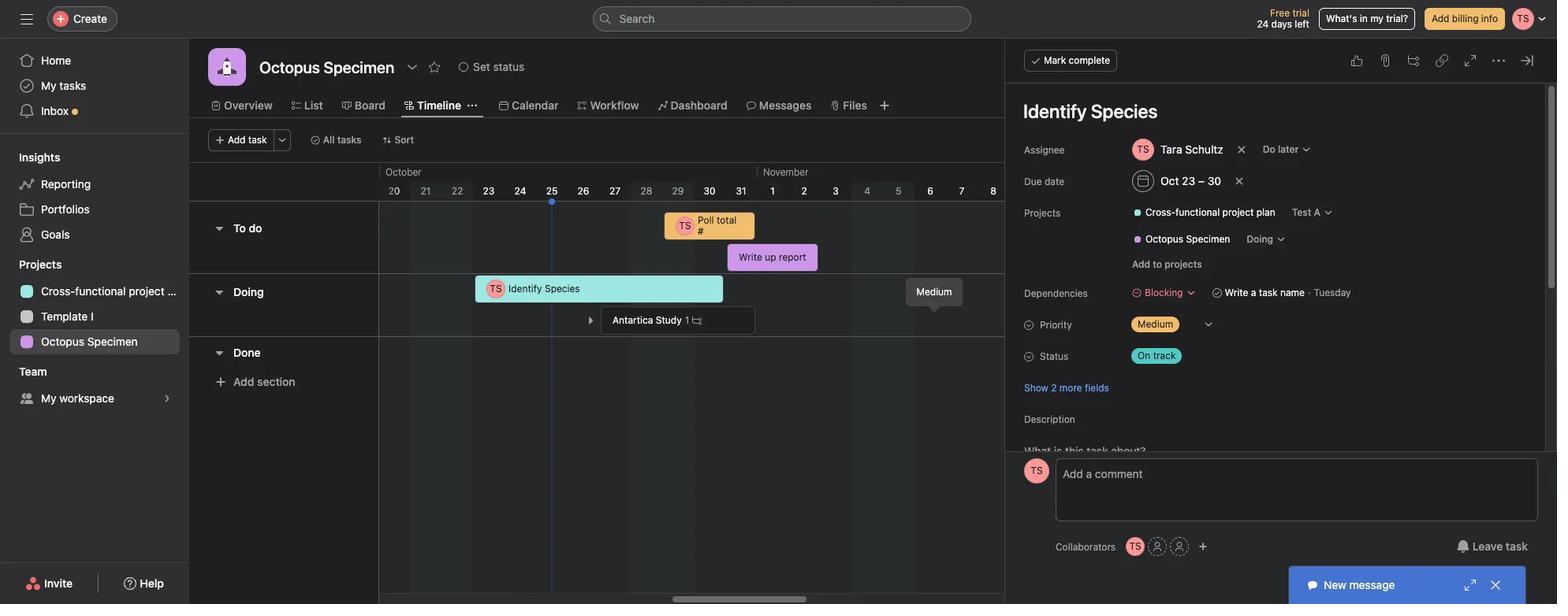 Task type: describe. For each thing, give the bounding box(es) containing it.
–
[[1198, 174, 1205, 188]]

copy task link image
[[1436, 54, 1448, 67]]

1 vertical spatial ts button
[[1126, 538, 1145, 557]]

main content inside identify species dialog
[[1007, 84, 1544, 605]]

trial
[[1292, 7, 1309, 19]]

1 vertical spatial cross-
[[41, 285, 75, 298]]

close image
[[1489, 579, 1502, 592]]

more actions image
[[277, 136, 287, 145]]

reporting link
[[9, 172, 180, 197]]

medium button
[[1125, 314, 1220, 336]]

1 vertical spatial octopus specimen
[[41, 335, 138, 348]]

home link
[[9, 48, 180, 73]]

8
[[990, 185, 996, 197]]

a
[[1314, 207, 1320, 218]]

to
[[1153, 259, 1162, 270]]

hide sidebar image
[[20, 13, 33, 25]]

dependencies
[[1024, 288, 1088, 300]]

add billing info button
[[1425, 8, 1505, 30]]

0 vertical spatial ts button
[[1024, 459, 1049, 484]]

0 horizontal spatial octopus specimen link
[[9, 330, 180, 355]]

leave task button
[[1446, 533, 1538, 561]]

later
[[1278, 143, 1299, 155]]

board link
[[342, 97, 386, 114]]

on track button
[[1125, 345, 1220, 367]]

doing inside popup button
[[1247, 233, 1273, 245]]

tasks for my tasks
[[59, 79, 86, 92]]

0 horizontal spatial 23
[[483, 185, 495, 197]]

do later button
[[1256, 139, 1318, 161]]

show 2 more fields
[[1024, 382, 1109, 394]]

medium inside popup button
[[1138, 319, 1173, 330]]

tara schultz
[[1160, 143, 1223, 156]]

study
[[656, 315, 682, 326]]

mark
[[1044, 54, 1066, 66]]

help
[[140, 577, 164, 590]]

inbox link
[[9, 99, 180, 124]]

my for my tasks
[[41, 79, 56, 92]]

identify species
[[509, 283, 580, 295]]

poll
[[698, 214, 714, 226]]

identify species dialog
[[1005, 39, 1557, 605]]

report
[[779, 251, 806, 263]]

dashboard
[[671, 99, 727, 112]]

rocket image
[[218, 58, 237, 76]]

add billing info
[[1432, 13, 1498, 24]]

projects inside dropdown button
[[19, 258, 62, 271]]

description
[[1024, 414, 1075, 426]]

ts right collaborators
[[1129, 541, 1141, 553]]

to do button
[[233, 214, 262, 243]]

medium inside tooltip
[[916, 286, 952, 298]]

species
[[545, 283, 580, 295]]

november
[[763, 166, 809, 178]]

0 horizontal spatial doing
[[233, 285, 264, 299]]

search list box
[[592, 6, 971, 32]]

in
[[1360, 13, 1368, 24]]

project inside identify species dialog
[[1222, 207, 1254, 218]]

show options image
[[406, 61, 419, 73]]

more
[[1059, 382, 1082, 394]]

7
[[959, 185, 965, 197]]

leave task
[[1472, 540, 1528, 553]]

task for leave task
[[1506, 540, 1528, 553]]

0 horizontal spatial 30
[[704, 185, 715, 197]]

my for my workspace
[[41, 392, 56, 405]]

billing
[[1452, 13, 1479, 24]]

cross-functional project plan inside identify species dialog
[[1146, 207, 1275, 218]]

my tasks link
[[9, 73, 180, 99]]

blocking
[[1145, 287, 1183, 299]]

name
[[1280, 287, 1305, 299]]

date
[[1045, 176, 1064, 188]]

add to starred image
[[428, 61, 441, 73]]

calendar
[[512, 99, 559, 112]]

sort
[[395, 134, 414, 146]]

leave
[[1472, 540, 1503, 553]]

global element
[[0, 39, 189, 133]]

portfolios link
[[9, 197, 180, 222]]

add subtask image
[[1407, 54, 1420, 67]]

calendar link
[[499, 97, 559, 114]]

create
[[73, 12, 107, 25]]

files link
[[830, 97, 867, 114]]

workflow
[[590, 99, 639, 112]]

3
[[833, 185, 839, 197]]

31
[[736, 185, 746, 197]]

add for add section
[[233, 375, 254, 389]]

identify
[[509, 283, 542, 295]]

workspace
[[59, 392, 114, 405]]

add for add billing info
[[1432, 13, 1449, 24]]

goals link
[[9, 222, 180, 248]]

to
[[233, 222, 246, 235]]

messages
[[759, 99, 812, 112]]

files
[[843, 99, 867, 112]]

portfolios
[[41, 203, 90, 216]]

write up report
[[739, 251, 806, 263]]

search button
[[592, 6, 971, 32]]

21
[[421, 185, 431, 197]]

set status button
[[452, 56, 532, 78]]

projects element inside main content
[[1108, 199, 1544, 254]]

status
[[1040, 351, 1068, 363]]

doing button
[[1240, 229, 1293, 251]]

workflow link
[[577, 97, 639, 114]]

5
[[896, 185, 902, 197]]

30 inside identify species dialog
[[1208, 174, 1221, 188]]

template
[[41, 310, 88, 323]]

my tasks
[[41, 79, 86, 92]]

attachments: add a file to this task, identify species image
[[1379, 54, 1391, 67]]

projects inside identify species dialog
[[1024, 207, 1061, 219]]

collapse task list for the section to do image
[[213, 222, 225, 235]]

24 inside free trial 24 days left
[[1257, 18, 1269, 30]]

1 vertical spatial cross-functional project plan link
[[9, 279, 189, 304]]

#
[[698, 225, 704, 237]]

1 vertical spatial specimen
[[87, 335, 138, 348]]

show
[[1024, 382, 1048, 394]]

november 1
[[763, 166, 809, 197]]

20
[[388, 185, 400, 197]]

home
[[41, 54, 71, 67]]

29
[[672, 185, 684, 197]]

add for add task
[[228, 134, 246, 146]]

schultz
[[1185, 143, 1223, 156]]

show 2 more fields button
[[1024, 380, 1109, 395]]



Task type: locate. For each thing, give the bounding box(es) containing it.
0 horizontal spatial projects element
[[0, 251, 189, 358]]

due
[[1024, 176, 1042, 188]]

1 vertical spatial doing
[[233, 285, 264, 299]]

collapse task list for the section doing image
[[213, 286, 225, 299]]

2 inside button
[[1051, 382, 1057, 394]]

tasks for all tasks
[[337, 134, 361, 146]]

task
[[248, 134, 267, 146], [1259, 287, 1278, 299], [1506, 540, 1528, 553]]

1 horizontal spatial cross-functional project plan
[[1146, 207, 1275, 218]]

write for write up report
[[739, 251, 762, 263]]

days
[[1271, 18, 1292, 30]]

0 horizontal spatial cross-functional project plan
[[41, 285, 189, 298]]

projects element containing projects
[[0, 251, 189, 358]]

0 horizontal spatial cross-
[[41, 285, 75, 298]]

add or remove collaborators image
[[1198, 542, 1208, 552]]

0 horizontal spatial medium
[[916, 286, 952, 298]]

poll total #
[[698, 214, 737, 237]]

24 left days
[[1257, 18, 1269, 30]]

my inside my workspace link
[[41, 392, 56, 405]]

timeline
[[417, 99, 461, 112]]

full screen image
[[1464, 54, 1477, 67]]

0 vertical spatial my
[[41, 79, 56, 92]]

medium
[[916, 286, 952, 298], [1138, 319, 1173, 330]]

collaborators
[[1056, 541, 1116, 553]]

close details image
[[1521, 54, 1533, 67]]

1 vertical spatial projects
[[19, 258, 62, 271]]

add task
[[228, 134, 267, 146]]

2 my from the top
[[41, 392, 56, 405]]

expand new message image
[[1464, 579, 1477, 592]]

0 horizontal spatial 2
[[801, 185, 807, 197]]

octopus specimen down i on the bottom of page
[[41, 335, 138, 348]]

cross-
[[1146, 207, 1175, 218], [41, 285, 75, 298]]

project down clear due date image
[[1222, 207, 1254, 218]]

a
[[1251, 287, 1256, 299]]

1 horizontal spatial 24
[[1257, 18, 1269, 30]]

0 horizontal spatial cross-functional project plan link
[[9, 279, 189, 304]]

22
[[452, 185, 463, 197]]

0 horizontal spatial tasks
[[59, 79, 86, 92]]

4
[[864, 185, 870, 197]]

1 vertical spatial 24
[[514, 185, 526, 197]]

projects element
[[1108, 199, 1544, 254], [0, 251, 189, 358]]

0 vertical spatial write
[[739, 251, 762, 263]]

1 horizontal spatial write
[[1225, 287, 1248, 299]]

task left the more actions icon
[[248, 134, 267, 146]]

cross-functional project plan link inside main content
[[1127, 205, 1282, 221]]

2 horizontal spatial task
[[1506, 540, 1528, 553]]

antartica
[[613, 315, 653, 326]]

add down done 'button'
[[233, 375, 254, 389]]

1 horizontal spatial medium
[[1138, 319, 1173, 330]]

test a
[[1292, 207, 1320, 218]]

my inside my tasks link
[[41, 79, 56, 92]]

add tab image
[[878, 99, 891, 112]]

mark complete
[[1044, 54, 1110, 66]]

specimen down template i link
[[87, 335, 138, 348]]

octopus specimen link
[[1127, 232, 1236, 248], [9, 330, 180, 355]]

ts button right collaborators
[[1126, 538, 1145, 557]]

30
[[1208, 174, 1221, 188], [704, 185, 715, 197]]

my up 'inbox'
[[41, 79, 56, 92]]

octopus specimen link inside main content
[[1127, 232, 1236, 248]]

0 vertical spatial specimen
[[1186, 233, 1230, 245]]

1 vertical spatial cross-functional project plan
[[41, 285, 189, 298]]

add left "billing"
[[1432, 13, 1449, 24]]

add
[[1432, 13, 1449, 24], [228, 134, 246, 146], [1132, 259, 1150, 270], [233, 375, 254, 389]]

1 horizontal spatial 2
[[1051, 382, 1057, 394]]

1 vertical spatial 1
[[685, 315, 689, 326]]

1 vertical spatial octopus
[[41, 335, 84, 348]]

0 vertical spatial 1
[[770, 185, 775, 197]]

all tasks
[[323, 134, 361, 146]]

1 horizontal spatial doing
[[1247, 233, 1273, 245]]

what's
[[1326, 13, 1357, 24]]

do
[[1263, 143, 1275, 155]]

octopus
[[1146, 233, 1183, 245], [41, 335, 84, 348]]

insights button
[[0, 150, 60, 166]]

octopus specimen link up projects
[[1127, 232, 1236, 248]]

octopus down template
[[41, 335, 84, 348]]

cross-functional project plan down –
[[1146, 207, 1275, 218]]

write a task name
[[1225, 287, 1305, 299]]

1 horizontal spatial cross-
[[1146, 207, 1175, 218]]

2 vertical spatial task
[[1506, 540, 1528, 553]]

show subtasks for task antartica study image
[[586, 316, 595, 326]]

free
[[1270, 7, 1290, 19]]

list link
[[292, 97, 323, 114]]

octopus specimen up projects
[[1146, 233, 1230, 245]]

1 vertical spatial plan
[[167, 285, 189, 298]]

specimen up projects
[[1186, 233, 1230, 245]]

0 vertical spatial octopus
[[1146, 233, 1183, 245]]

team
[[19, 365, 47, 378]]

27
[[609, 185, 620, 197]]

0 vertical spatial octopus specimen
[[1146, 233, 1230, 245]]

test
[[1292, 207, 1311, 218]]

projects button
[[0, 257, 62, 273]]

0 vertical spatial plan
[[1256, 207, 1275, 218]]

23 right 22
[[483, 185, 495, 197]]

1 left 'leftcount' icon
[[685, 315, 689, 326]]

done button
[[233, 339, 261, 367]]

0 horizontal spatial task
[[248, 134, 267, 146]]

1 down the november on the top of the page
[[770, 185, 775, 197]]

tuesday
[[1314, 287, 1351, 299]]

leftcount image
[[692, 316, 702, 326]]

1 horizontal spatial tasks
[[337, 134, 361, 146]]

1 horizontal spatial task
[[1259, 287, 1278, 299]]

board
[[355, 99, 386, 112]]

write left a
[[1225, 287, 1248, 299]]

remove assignee image
[[1237, 145, 1246, 155]]

0 horizontal spatial functional
[[75, 285, 126, 298]]

add down overview link
[[228, 134, 246, 146]]

insights
[[19, 151, 60, 164]]

6
[[927, 185, 933, 197]]

1 horizontal spatial functional
[[1175, 207, 1220, 218]]

0 vertical spatial functional
[[1175, 207, 1220, 218]]

1 vertical spatial octopus specimen link
[[9, 330, 180, 355]]

0 vertical spatial project
[[1222, 207, 1254, 218]]

0 vertical spatial task
[[248, 134, 267, 146]]

plan inside identify species dialog
[[1256, 207, 1275, 218]]

functional inside main content
[[1175, 207, 1220, 218]]

projects
[[1165, 259, 1202, 270]]

create button
[[47, 6, 117, 32]]

0 horizontal spatial 1
[[685, 315, 689, 326]]

invite
[[44, 577, 73, 590]]

project up template i link
[[129, 285, 165, 298]]

octopus specimen link down i on the bottom of page
[[9, 330, 180, 355]]

doing up the write a task name
[[1247, 233, 1273, 245]]

Task Name text field
[[1013, 93, 1526, 129]]

doing right collapse task list for the section doing icon
[[233, 285, 264, 299]]

1 horizontal spatial octopus specimen link
[[1127, 232, 1236, 248]]

1 horizontal spatial project
[[1222, 207, 1254, 218]]

0 horizontal spatial octopus specimen
[[41, 335, 138, 348]]

1 vertical spatial write
[[1225, 287, 1248, 299]]

track
[[1153, 350, 1176, 362]]

ts button down "description"
[[1024, 459, 1049, 484]]

to do
[[233, 222, 262, 235]]

write left up
[[739, 251, 762, 263]]

i
[[91, 310, 94, 323]]

trial?
[[1386, 13, 1408, 24]]

cross-functional project plan link up i on the bottom of page
[[9, 279, 189, 304]]

None text field
[[255, 53, 398, 81]]

1 horizontal spatial octopus specimen
[[1146, 233, 1230, 245]]

help button
[[114, 570, 174, 598]]

write for write a task name
[[1225, 287, 1248, 299]]

0 horizontal spatial write
[[739, 251, 762, 263]]

reporting
[[41, 177, 91, 191]]

specimen
[[1186, 233, 1230, 245], [87, 335, 138, 348]]

30 right –
[[1208, 174, 1221, 188]]

tasks down home
[[59, 79, 86, 92]]

tab actions image
[[467, 101, 477, 110]]

1 horizontal spatial 23
[[1182, 174, 1195, 188]]

on
[[1138, 350, 1150, 362]]

0 horizontal spatial plan
[[167, 285, 189, 298]]

tasks inside dropdown button
[[337, 134, 361, 146]]

1 inside november 1
[[770, 185, 775, 197]]

ts left identify
[[490, 283, 502, 295]]

list
[[304, 99, 323, 112]]

tasks inside global element
[[59, 79, 86, 92]]

all tasks button
[[303, 129, 369, 151]]

add inside button
[[1132, 259, 1150, 270]]

1 horizontal spatial octopus
[[1146, 233, 1183, 245]]

1 horizontal spatial projects element
[[1108, 199, 1544, 254]]

1 vertical spatial task
[[1259, 287, 1278, 299]]

main content containing tara schultz
[[1007, 84, 1544, 605]]

task right leave
[[1506, 540, 1528, 553]]

dashboard link
[[658, 97, 727, 114]]

fields
[[1085, 382, 1109, 394]]

1 vertical spatial medium
[[1138, 319, 1173, 330]]

cross- down oct
[[1146, 207, 1175, 218]]

23 inside identify species dialog
[[1182, 174, 1195, 188]]

write inside identify species dialog
[[1225, 287, 1248, 299]]

24 left 25 on the top left of page
[[514, 185, 526, 197]]

1 vertical spatial functional
[[75, 285, 126, 298]]

specimen inside identify species dialog
[[1186, 233, 1230, 245]]

tasks right all
[[337, 134, 361, 146]]

functional
[[1175, 207, 1220, 218], [75, 285, 126, 298]]

do
[[249, 222, 262, 235]]

my
[[1370, 13, 1384, 24]]

0 likes. click to like this task image
[[1350, 54, 1363, 67]]

0 horizontal spatial specimen
[[87, 335, 138, 348]]

1 vertical spatial project
[[129, 285, 165, 298]]

cross-functional project plan up template i link
[[41, 285, 189, 298]]

0 vertical spatial doing
[[1247, 233, 1273, 245]]

octopus up the add to projects
[[1146, 233, 1183, 245]]

clear due date image
[[1235, 177, 1244, 186]]

more actions for this task image
[[1492, 54, 1505, 67]]

1 my from the top
[[41, 79, 56, 92]]

main content
[[1007, 84, 1544, 605]]

task for add task
[[248, 134, 267, 146]]

1 horizontal spatial 1
[[770, 185, 775, 197]]

plan
[[1256, 207, 1275, 218], [167, 285, 189, 298]]

my down the team
[[41, 392, 56, 405]]

1 horizontal spatial cross-functional project plan link
[[1127, 205, 1282, 221]]

doing button
[[233, 278, 264, 307]]

1 horizontal spatial plan
[[1256, 207, 1275, 218]]

functional up template i link
[[75, 285, 126, 298]]

tara
[[1160, 143, 1182, 156]]

free trial 24 days left
[[1257, 7, 1309, 30]]

0 vertical spatial 2
[[801, 185, 807, 197]]

0 vertical spatial cross-functional project plan
[[1146, 207, 1275, 218]]

medium tooltip
[[907, 279, 961, 311]]

0 horizontal spatial projects
[[19, 258, 62, 271]]

0 horizontal spatial ts button
[[1024, 459, 1049, 484]]

23 left –
[[1182, 174, 1195, 188]]

overview
[[224, 99, 273, 112]]

30 up poll
[[704, 185, 715, 197]]

2 left more
[[1051, 382, 1057, 394]]

task right a
[[1259, 287, 1278, 299]]

ts left #
[[679, 220, 691, 232]]

what's in my trial? button
[[1319, 8, 1415, 30]]

mark complete button
[[1024, 50, 1117, 72]]

cross- up template
[[41, 285, 75, 298]]

1 vertical spatial my
[[41, 392, 56, 405]]

up
[[765, 251, 776, 263]]

blocking button
[[1125, 282, 1203, 304]]

0 vertical spatial octopus specimen link
[[1127, 232, 1236, 248]]

plan up doing popup button
[[1256, 207, 1275, 218]]

octopus inside identify species dialog
[[1146, 233, 1183, 245]]

0 horizontal spatial project
[[129, 285, 165, 298]]

1 horizontal spatial projects
[[1024, 207, 1061, 219]]

add for add to projects
[[1132, 259, 1150, 270]]

cross- inside identify species dialog
[[1146, 207, 1175, 218]]

2
[[801, 185, 807, 197], [1051, 382, 1057, 394]]

0 horizontal spatial octopus
[[41, 335, 84, 348]]

1 horizontal spatial 30
[[1208, 174, 1221, 188]]

0 vertical spatial 24
[[1257, 18, 1269, 30]]

ts
[[679, 220, 691, 232], [490, 283, 502, 295], [1031, 465, 1043, 477], [1129, 541, 1141, 553]]

octopus specimen inside identify species dialog
[[1146, 233, 1230, 245]]

add section button
[[208, 368, 302, 397]]

assignee
[[1024, 144, 1065, 156]]

see details, my workspace image
[[162, 394, 172, 404]]

inbox
[[41, 104, 69, 117]]

antartica study
[[613, 315, 682, 326]]

left
[[1295, 18, 1309, 30]]

ts down "description"
[[1031, 465, 1043, 477]]

functional down –
[[1175, 207, 1220, 218]]

projects down goals
[[19, 258, 62, 271]]

0 vertical spatial cross-functional project plan link
[[1127, 205, 1282, 221]]

28
[[641, 185, 652, 197]]

0 vertical spatial projects
[[1024, 207, 1061, 219]]

0 vertical spatial cross-
[[1146, 207, 1175, 218]]

my workspace link
[[9, 386, 180, 412]]

teams element
[[0, 358, 189, 415]]

due date
[[1024, 176, 1064, 188]]

projects down "due date"
[[1024, 207, 1061, 219]]

plan left collapse task list for the section doing icon
[[167, 285, 189, 298]]

add left the to
[[1132, 259, 1150, 270]]

0 vertical spatial tasks
[[59, 79, 86, 92]]

1 vertical spatial 2
[[1051, 382, 1057, 394]]

1 horizontal spatial ts button
[[1126, 538, 1145, 557]]

0 vertical spatial medium
[[916, 286, 952, 298]]

timeline link
[[404, 97, 461, 114]]

1 horizontal spatial specimen
[[1186, 233, 1230, 245]]

cross-functional project plan link down –
[[1127, 205, 1282, 221]]

projects element containing cross-functional project plan
[[1108, 199, 1544, 254]]

insights element
[[0, 143, 189, 251]]

2 down the november on the top of the page
[[801, 185, 807, 197]]

priority
[[1040, 319, 1072, 331]]

collapse task list for the section done image
[[213, 346, 225, 359]]

total
[[717, 214, 737, 226]]

1 vertical spatial tasks
[[337, 134, 361, 146]]

0 horizontal spatial 24
[[514, 185, 526, 197]]



Task type: vqa. For each thing, say whether or not it's contained in the screenshot.
MEDIUM TOOLTIP
yes



